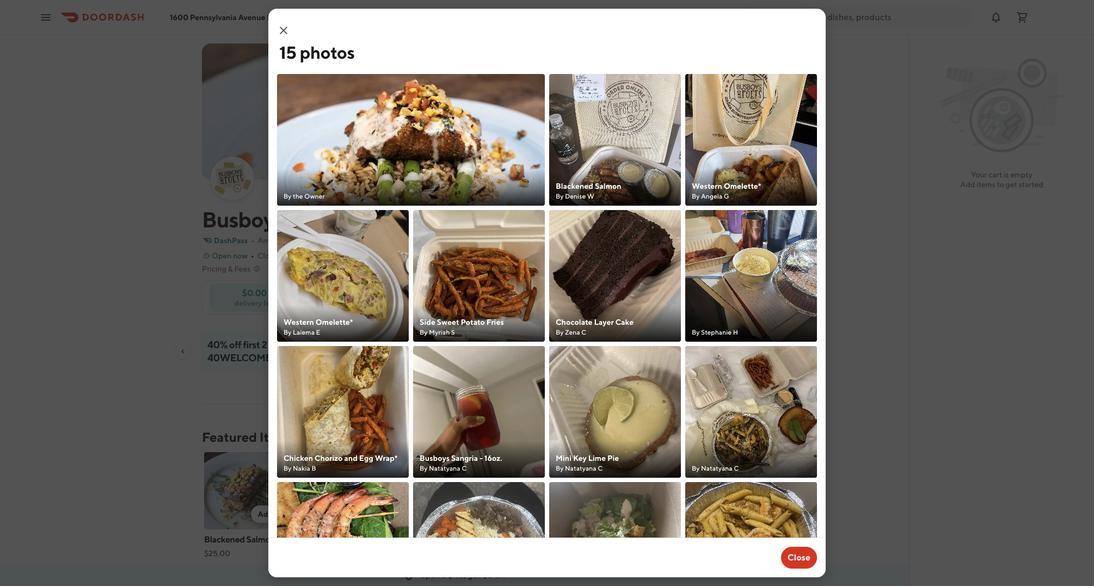 Task type: locate. For each thing, give the bounding box(es) containing it.
laiema
[[293, 328, 315, 337]]

$0.00 delivery fee
[[234, 288, 275, 307]]

1 horizontal spatial omelette*
[[724, 182, 761, 191]]

1 vertical spatial 15 photos
[[660, 160, 694, 169]]

shrimp
[[290, 535, 318, 545]]

1 horizontal spatial photos
[[670, 160, 694, 169]]

natatyana inside mini key lime pie by natatyana c
[[565, 464, 597, 473]]

by
[[284, 192, 292, 200], [556, 192, 564, 200], [692, 192, 700, 200], [284, 328, 292, 337], [420, 328, 428, 337], [556, 328, 564, 337], [692, 328, 700, 337], [284, 464, 292, 473], [420, 464, 428, 473], [556, 464, 564, 473], [692, 464, 700, 473]]

salmon inside blackened salmon $25.00
[[246, 535, 275, 545]]

chicken
[[284, 454, 313, 463], [326, 535, 358, 545], [376, 535, 408, 545]]

fried catfish
[[634, 535, 684, 545]]

mini key lime pie by natatyana c
[[556, 454, 619, 473]]

add button for chicken panini
[[423, 506, 451, 523]]

2 horizontal spatial min
[[679, 297, 690, 305]]

1 horizontal spatial min
[[628, 297, 639, 305]]

add for three eggs w/ meat*
[[516, 510, 531, 519]]

get down is
[[1006, 180, 1018, 189]]

by inside busboys sangria - 16oz. by natatyana c
[[420, 464, 428, 473]]

to inside your cart is empty add items to get started
[[997, 180, 1005, 189]]

busboys inside busboys sangria - 16oz. by natatyana c
[[420, 454, 450, 463]]

chorizo down shrimp
[[290, 547, 321, 557]]

min up cake
[[628, 297, 639, 305]]

and left egg
[[344, 454, 358, 463]]

5,100+ ratings •
[[363, 236, 419, 245]]

1 horizontal spatial western
[[692, 182, 722, 191]]

busboys left sangria
[[420, 454, 450, 463]]

1 vertical spatial salmon
[[246, 535, 275, 545]]

36 inside the delivery 36 min
[[619, 297, 626, 305]]

15
[[279, 42, 297, 63], [660, 160, 668, 169]]

blackened up $25.00
[[204, 535, 245, 545]]

0 vertical spatial blackened
[[556, 182, 594, 191]]

items
[[977, 180, 996, 189]]

omelette* inside western omelette* by angela g
[[724, 182, 761, 191]]

5,100+
[[363, 236, 387, 245]]

40%
[[207, 339, 228, 351]]

0 horizontal spatial &
[[228, 265, 233, 273]]

off up 40welcome,
[[229, 339, 241, 351]]

chicken panini image
[[376, 452, 458, 530]]

natatyana inside busboys sangria - 16oz. by natatyana c
[[429, 464, 460, 473]]

chorizo
[[315, 454, 343, 463], [290, 547, 321, 557]]

& for fees
[[228, 265, 233, 273]]

& inside button
[[228, 265, 233, 273]]

items
[[260, 430, 293, 445]]

omelette* up e
[[316, 318, 353, 327]]

blackened
[[556, 182, 594, 191], [204, 535, 245, 545]]

36 min delivery time
[[326, 288, 371, 307]]

6 add button from the left
[[681, 506, 709, 523]]

1 horizontal spatial blackened
[[556, 182, 594, 191]]

0 horizontal spatial and
[[287, 207, 323, 233]]

blackened salmon $25.00
[[204, 535, 275, 558]]

blackened salmon image
[[204, 452, 286, 530]]

fries
[[487, 318, 504, 327]]

c inside busboys sangria - 16oz. by natatyana c
[[462, 464, 467, 473]]

1 vertical spatial blackened
[[204, 535, 245, 545]]

min right 6
[[679, 297, 690, 305]]

1 add button from the left
[[251, 506, 279, 523]]

& up pasta
[[319, 535, 325, 545]]

-
[[480, 454, 483, 463]]

omelette* up g
[[724, 182, 761, 191]]

your
[[971, 170, 987, 179]]

1 horizontal spatial natatyana
[[565, 464, 597, 473]]

fee
[[264, 299, 275, 307]]

0 vertical spatial salmon
[[595, 182, 622, 191]]

avenue
[[238, 13, 265, 22]]

c inside the chocolate layer cake by zena c
[[582, 328, 587, 337]]

0 horizontal spatial busboys
[[202, 207, 283, 233]]

by natatyana c
[[692, 464, 739, 473]]

get inside your cart is empty add items to get started
[[1006, 180, 1018, 189]]

time
[[355, 298, 371, 307]]

at
[[282, 252, 289, 260]]

fees
[[234, 265, 251, 273]]

0 horizontal spatial natatyana
[[429, 464, 460, 473]]

delivery
[[326, 298, 353, 307], [234, 299, 262, 307]]

valid
[[276, 352, 296, 364]]

15 inside button
[[660, 160, 668, 169]]

2 horizontal spatial natatyana
[[701, 464, 733, 473]]

salmon inside blackened salmon by denise w
[[595, 182, 622, 191]]

blackened inside blackened salmon by denise w
[[556, 182, 594, 191]]

pm
[[309, 252, 321, 260]]

1 vertical spatial photos
[[670, 160, 694, 169]]

group order
[[540, 292, 586, 301]]

blackened for blackened salmon by denise w
[[556, 182, 594, 191]]

american restaurant
[[258, 236, 331, 245]]

chorizo up b
[[315, 454, 343, 463]]

0 vertical spatial to
[[997, 180, 1005, 189]]

side
[[420, 318, 436, 327]]

0 horizontal spatial 15
[[279, 42, 297, 63]]

western up laiema
[[284, 318, 314, 327]]

min up western omelette* by laiema e
[[347, 288, 361, 298]]

0 horizontal spatial omelette*
[[316, 318, 353, 327]]

1 vertical spatial &
[[319, 535, 325, 545]]

eggs
[[486, 535, 505, 545]]

1 vertical spatial to
[[311, 339, 320, 351]]

on
[[298, 352, 309, 364]]

0 vertical spatial get
[[1006, 180, 1018, 189]]

western inside western omelette* by angela g
[[692, 182, 722, 191]]

natatyana down sangria
[[429, 464, 460, 473]]

2 delivery from the left
[[234, 299, 262, 307]]

15 photos inside button
[[660, 160, 694, 169]]

by the owner
[[284, 192, 325, 200]]

0 vertical spatial &
[[228, 265, 233, 273]]

0 vertical spatial 15 photos
[[279, 42, 355, 63]]

chicken left panini
[[376, 535, 408, 545]]

salmon
[[595, 182, 622, 191], [246, 535, 275, 545]]

to inside 40% off first 2 orders up to $10 off with 40welcome, valid on subtotals $15
[[311, 339, 320, 351]]

busboys up dashpass •
[[202, 207, 283, 233]]

0 horizontal spatial western
[[284, 318, 314, 327]]

1 horizontal spatial to
[[997, 180, 1005, 189]]

more
[[666, 249, 685, 258]]

photos inside button
[[670, 160, 694, 169]]

myriah
[[429, 328, 450, 337]]

to down cart
[[997, 180, 1005, 189]]

2 natatyana from the left
[[565, 464, 597, 473]]

pasta
[[322, 547, 343, 557]]

0 vertical spatial busboys
[[202, 207, 283, 233]]

mi
[[426, 236, 435, 245]]

up
[[298, 339, 309, 351]]

open
[[212, 252, 232, 260]]

b
[[312, 464, 316, 473]]

0 horizontal spatial chicken
[[284, 454, 313, 463]]

omelette* inside western omelette* by laiema e
[[316, 318, 353, 327]]

group order button
[[522, 286, 592, 308]]

1 horizontal spatial get
[[1006, 180, 1018, 189]]

min for delivery
[[628, 297, 639, 305]]

by inside the chocolate layer cake by zena c
[[556, 328, 564, 337]]

american
[[258, 236, 291, 245]]

shrimp & chicken chorizo pasta image
[[290, 452, 372, 530]]

cart
[[989, 170, 1002, 179]]

1 horizontal spatial 15
[[660, 160, 668, 169]]

0 vertical spatial and
[[287, 207, 323, 233]]

is
[[1004, 170, 1009, 179]]

busboys and poets image
[[202, 44, 707, 180], [212, 158, 253, 199]]

to right up at the bottom left of page
[[311, 339, 320, 351]]

2 horizontal spatial chicken
[[376, 535, 408, 545]]

by inside blackened salmon by denise w
[[556, 192, 564, 200]]

chicken inside chicken chorizo and egg wrap* by nakia b
[[284, 454, 313, 463]]

more info button
[[649, 245, 707, 262]]

delivery down $0.00
[[234, 299, 262, 307]]

0 horizontal spatial photos
[[300, 42, 355, 63]]

$15
[[352, 352, 367, 364]]

featured
[[202, 430, 257, 445]]

get
[[1006, 180, 1018, 189], [468, 570, 481, 580]]

0 horizontal spatial 36
[[335, 288, 345, 298]]

• closes at 9:40 pm
[[251, 252, 321, 260]]

• left american
[[251, 236, 254, 245]]

to for get
[[997, 180, 1005, 189]]

0 vertical spatial chorizo
[[315, 454, 343, 463]]

& left the fees
[[228, 265, 233, 273]]

w/
[[507, 535, 517, 545]]

0 horizontal spatial to
[[311, 339, 320, 351]]

1 horizontal spatial busboys
[[420, 454, 450, 463]]

with
[[353, 339, 372, 351]]

36 up cake
[[619, 297, 626, 305]]

natatyana down next button of carousel image
[[701, 464, 733, 473]]

3 add button from the left
[[423, 506, 451, 523]]

off right $5
[[495, 570, 506, 580]]

w
[[587, 192, 594, 200]]

nachos image
[[548, 452, 630, 530]]

0 vertical spatial 15
[[279, 42, 297, 63]]

natatyana down the key
[[565, 464, 597, 473]]

min inside pickup 6 min
[[679, 297, 690, 305]]

western up angela
[[692, 182, 722, 191]]

delivery left time
[[326, 298, 353, 307]]

g
[[724, 192, 729, 200]]

& inside shrimp & chicken chorizo pasta
[[319, 535, 325, 545]]

by stephanie h
[[692, 328, 738, 337]]

1 horizontal spatial 15 photos
[[660, 160, 694, 169]]

chorizo inside shrimp & chicken chorizo pasta
[[290, 547, 321, 557]]

egg
[[359, 454, 373, 463]]

0 horizontal spatial get
[[468, 570, 481, 580]]

chorizo inside chicken chorizo and egg wrap* by nakia b
[[315, 454, 343, 463]]

featured items heading
[[202, 429, 293, 446]]

blackened inside blackened salmon $25.00
[[204, 535, 245, 545]]

first
[[243, 339, 260, 351]]

delivery inside $0.00 delivery fee
[[234, 299, 262, 307]]

36 left time
[[335, 288, 345, 298]]

pickup
[[670, 288, 694, 297]]

5 add button from the left
[[595, 506, 623, 523]]

save
[[489, 292, 506, 301]]

close store images image
[[277, 24, 290, 37]]

1 vertical spatial chorizo
[[290, 547, 321, 557]]

1 horizontal spatial salmon
[[595, 182, 622, 191]]

1 horizontal spatial 36
[[619, 297, 626, 305]]

0 horizontal spatial off
[[229, 339, 241, 351]]

•
[[251, 236, 254, 245], [334, 236, 337, 245], [415, 236, 419, 245], [438, 236, 441, 245], [251, 252, 254, 260]]

1 horizontal spatial delivery
[[326, 298, 353, 307]]

min inside the delivery 36 min
[[628, 297, 639, 305]]

1600 pennsylvania avenue nw button
[[170, 13, 290, 22]]

1 vertical spatial 15
[[660, 160, 668, 169]]

None radio
[[601, 286, 656, 308], [650, 286, 707, 308], [601, 286, 656, 308], [650, 286, 707, 308]]

chicken inside shrimp & chicken chorizo pasta
[[326, 535, 358, 545]]

1 vertical spatial western
[[284, 318, 314, 327]]

2 add button from the left
[[337, 506, 365, 523]]

0 vertical spatial omelette*
[[724, 182, 761, 191]]

1 natatyana from the left
[[429, 464, 460, 473]]

wrap*
[[375, 454, 398, 463]]

1600 pennsylvania avenue nw
[[170, 13, 281, 22]]

select promotional banner element
[[431, 371, 479, 391]]

busboys sangria - 16oz. by natatyana c
[[420, 454, 502, 473]]

chicken up pasta
[[326, 535, 358, 545]]

closes
[[258, 252, 281, 260]]

order methods option group
[[601, 286, 707, 308]]

three eggs w/ meat* image
[[462, 452, 544, 530]]

potato
[[461, 318, 485, 327]]

1 horizontal spatial chicken
[[326, 535, 358, 545]]

add button
[[251, 506, 279, 523], [337, 506, 365, 523], [423, 506, 451, 523], [509, 506, 537, 523], [595, 506, 623, 523], [681, 506, 709, 523]]

1 horizontal spatial &
[[319, 535, 325, 545]]

western for western omelette* by angela g
[[692, 182, 722, 191]]

busboys
[[202, 207, 283, 233], [420, 454, 450, 463]]

1 delivery from the left
[[326, 298, 353, 307]]

1 vertical spatial omelette*
[[316, 318, 353, 327]]

36
[[335, 288, 345, 298], [619, 297, 626, 305]]

0 horizontal spatial salmon
[[246, 535, 275, 545]]

by inside 'side sweet potato fries by myriah s'
[[420, 328, 428, 337]]

off right $10
[[340, 339, 352, 351]]

chicken up the nakia
[[284, 454, 313, 463]]

c
[[582, 328, 587, 337], [462, 464, 467, 473], [598, 464, 603, 473], [734, 464, 739, 473]]

by inside chicken chorizo and egg wrap* by nakia b
[[284, 464, 292, 473]]

get left $5
[[468, 570, 481, 580]]

photos
[[300, 42, 355, 63], [670, 160, 694, 169]]

blackened up denise
[[556, 182, 594, 191]]

4 add button from the left
[[509, 506, 537, 523]]

1 vertical spatial and
[[344, 454, 358, 463]]

15 photos dialog
[[268, 9, 826, 586]]

0 horizontal spatial 15 photos
[[279, 42, 355, 63]]

$$
[[445, 236, 454, 245]]

1 vertical spatial busboys
[[420, 454, 450, 463]]

add for shrimp & chicken chorizo pasta
[[344, 510, 359, 519]]

0 horizontal spatial blackened
[[204, 535, 245, 545]]

0 horizontal spatial min
[[347, 288, 361, 298]]

salmon for blackened salmon $25.00
[[246, 535, 275, 545]]

delivery inside 36 min delivery time
[[326, 298, 353, 307]]

salmon for blackened salmon by denise w
[[595, 182, 622, 191]]

1 horizontal spatial and
[[344, 454, 358, 463]]

western
[[692, 182, 722, 191], [284, 318, 314, 327]]

0 vertical spatial photos
[[300, 42, 355, 63]]

0 vertical spatial western
[[692, 182, 722, 191]]

and up restaurant
[[287, 207, 323, 233]]

western inside western omelette* by laiema e
[[284, 318, 314, 327]]

previous button of carousel image
[[672, 433, 681, 442]]

western omelette* by angela g
[[692, 182, 761, 200]]

0 horizontal spatial delivery
[[234, 299, 262, 307]]

add for fried catfish
[[688, 510, 703, 519]]

by inside mini key lime pie by natatyana c
[[556, 464, 564, 473]]



Task type: describe. For each thing, give the bounding box(es) containing it.
three
[[462, 535, 485, 545]]

sangria
[[451, 454, 478, 463]]

chicken panini
[[376, 535, 434, 545]]

& for chicken
[[319, 535, 325, 545]]

orders
[[269, 339, 296, 351]]

15 photos button
[[643, 156, 701, 173]]

40welcome,
[[207, 352, 274, 364]]

close button
[[781, 547, 817, 569]]

$25.00
[[204, 549, 230, 558]]

pennsylvania
[[190, 13, 237, 22]]

16oz.
[[485, 454, 502, 463]]

chocolate
[[556, 318, 593, 327]]

featured items
[[202, 430, 293, 445]]

add button for nachos
[[595, 506, 623, 523]]

info
[[686, 249, 701, 258]]

15 inside dialog
[[279, 42, 297, 63]]

1 horizontal spatial off
[[340, 339, 352, 351]]

next button of carousel image
[[694, 433, 703, 442]]

add inside your cart is empty add items to get started
[[961, 180, 976, 189]]

1 mi • $$
[[422, 236, 454, 245]]

open menu image
[[39, 11, 52, 24]]

side sweet potato fries by myriah s
[[420, 318, 504, 337]]

add for chicken panini
[[430, 510, 445, 519]]

0 items, open order cart image
[[1016, 11, 1029, 24]]

western for western omelette* by laiema e
[[284, 318, 314, 327]]

lime
[[588, 454, 606, 463]]

chicken for chicken chorizo and egg wrap* by nakia b
[[284, 454, 313, 463]]

stephanie
[[701, 328, 732, 337]]

to for $10
[[311, 339, 320, 351]]

owner
[[304, 192, 325, 200]]

$5
[[483, 570, 493, 580]]

$0.00
[[242, 288, 267, 298]]

group
[[540, 292, 563, 301]]

sweet
[[437, 318, 459, 327]]

dashpass
[[214, 236, 248, 245]]

• left '4.6'
[[334, 236, 337, 245]]

photos inside dialog
[[300, 42, 355, 63]]

open now
[[212, 252, 248, 260]]

shrimp & chicken chorizo pasta
[[290, 535, 358, 557]]

order
[[564, 292, 586, 301]]

by inside western omelette* by angela g
[[692, 192, 700, 200]]

4.6
[[341, 236, 352, 245]]

1
[[422, 236, 425, 245]]

pricing & fees
[[202, 265, 251, 273]]

h
[[733, 328, 738, 337]]

min for pickup
[[679, 297, 690, 305]]

pricing
[[202, 265, 226, 273]]

$10
[[322, 339, 338, 351]]

s
[[451, 328, 455, 337]]

3 natatyana from the left
[[701, 464, 733, 473]]

panini
[[410, 535, 434, 545]]

add button for blackened salmon
[[251, 506, 279, 523]]

notification bell image
[[990, 11, 1003, 24]]

your cart is empty add items to get started
[[961, 170, 1044, 189]]

add button for shrimp & chicken chorizo pasta
[[337, 506, 365, 523]]

add button for fried catfish
[[681, 506, 709, 523]]

denise
[[565, 192, 586, 200]]

min inside 36 min delivery time
[[347, 288, 361, 298]]

spend $45, get $5 off
[[421, 570, 506, 580]]

dashpass •
[[214, 236, 254, 245]]

the
[[293, 192, 303, 200]]

restaurant
[[293, 236, 331, 245]]

36 inside 36 min delivery time
[[335, 288, 345, 298]]

2 horizontal spatial off
[[495, 570, 506, 580]]

• left 1
[[415, 236, 419, 245]]

chicken for chicken panini
[[376, 535, 408, 545]]

omelette* for western omelette* by laiema e
[[316, 318, 353, 327]]

15 photos inside dialog
[[279, 42, 355, 63]]

• right mi
[[438, 236, 441, 245]]

chocolate layer cake by zena c
[[556, 318, 634, 337]]

empty
[[1011, 170, 1033, 179]]

cake
[[616, 318, 634, 327]]

busboys for busboys and poets
[[202, 207, 283, 233]]

pickup 6 min
[[670, 288, 694, 305]]

by inside western omelette* by laiema e
[[284, 328, 292, 337]]

40% off first 2 orders up to $10 off with 40welcome, valid on subtotals $15
[[207, 339, 372, 364]]

save button
[[468, 286, 513, 308]]

chicken chorizo and egg wrap* by nakia b
[[284, 454, 398, 473]]

poets
[[327, 207, 383, 233]]

blackened for blackened salmon $25.00
[[204, 535, 245, 545]]

1 vertical spatial get
[[468, 570, 481, 580]]

mini
[[556, 454, 572, 463]]

• right now
[[251, 252, 254, 260]]

add button for three eggs w/ meat*
[[509, 506, 537, 523]]

c inside mini key lime pie by natatyana c
[[598, 464, 603, 473]]

$45,
[[448, 570, 466, 580]]

subtotals
[[311, 352, 350, 364]]

add for nachos
[[602, 510, 617, 519]]

western omelette* by laiema e
[[284, 318, 353, 337]]

layer
[[594, 318, 614, 327]]

omelette* for western omelette* by angela g
[[724, 182, 761, 191]]

nachos
[[548, 535, 577, 545]]

busboys for busboys sangria - 16oz. by natatyana c
[[420, 454, 450, 463]]

close
[[788, 553, 811, 563]]

natatyana for sangria
[[429, 464, 460, 473]]

e
[[316, 328, 320, 337]]

9:40
[[291, 252, 307, 260]]

angela
[[701, 192, 723, 200]]

three eggs w/ meat*
[[462, 535, 542, 545]]

blackened salmon by denise w
[[556, 182, 622, 200]]

pie
[[608, 454, 619, 463]]

now
[[233, 252, 248, 260]]

1600
[[170, 13, 188, 22]]

natatyana for key
[[565, 464, 597, 473]]

and inside chicken chorizo and egg wrap* by nakia b
[[344, 454, 358, 463]]

delivery
[[614, 288, 643, 297]]

fried catfish image
[[634, 452, 716, 530]]



Task type: vqa. For each thing, say whether or not it's contained in the screenshot.
by within "Western Omelette* By Angela G"
yes



